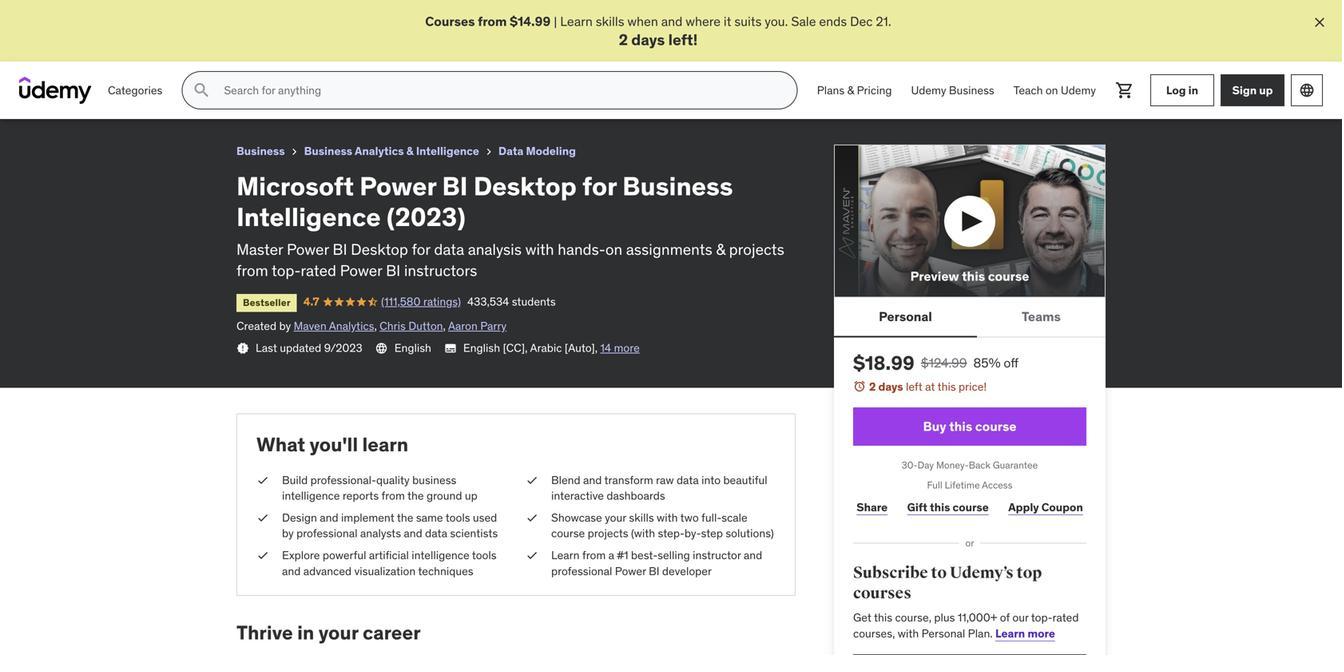 Task type: describe. For each thing, give the bounding box(es) containing it.
(111,580 ratings)
[[381, 294, 461, 309]]

by inside design and implement the same tools used by professional analysts and data scientists
[[282, 526, 294, 541]]

in for thrive
[[297, 621, 314, 645]]

learn for learn more
[[995, 626, 1025, 641]]

4.7
[[303, 294, 319, 309]]

dec
[[850, 13, 873, 30]]

power inside learn from a #1 best-selling instructor and professional power bi developer
[[615, 564, 646, 578]]

433,534
[[467, 294, 509, 309]]

2 horizontal spatial &
[[847, 83, 854, 97]]

parry
[[480, 319, 507, 333]]

explore powerful artificial intelligence tools and advanced visualization techniques
[[282, 548, 497, 578]]

plans & pricing link
[[807, 71, 902, 110]]

analysts
[[360, 526, 401, 541]]

top- inside microsoft power bi desktop for business intelligence (2023) master power bi desktop for data analysis with hands-on assignments & projects from top-rated power bi instructors
[[272, 261, 301, 280]]

aaron
[[448, 319, 478, 333]]

ends
[[819, 13, 847, 30]]

personal button
[[834, 298, 977, 336]]

apply
[[1008, 500, 1039, 515]]

|
[[554, 13, 557, 30]]

from inside courses from $14.99 | learn skills when and where it suits you. sale ends dec 21. 2 days left!
[[478, 13, 507, 30]]

the inside design and implement the same tools used by professional analysts and data scientists
[[397, 511, 413, 525]]

bi inside learn from a #1 best-selling instructor and professional power bi developer
[[649, 564, 660, 578]]

buy this course
[[923, 418, 1017, 435]]

with inside showcase your skills with two full-scale course projects (with step-by-step solutions)
[[657, 511, 678, 525]]

1 horizontal spatial on
[[1046, 83, 1058, 97]]

scientists
[[450, 526, 498, 541]]

close image
[[1312, 14, 1328, 30]]

build professional-quality business intelligence reports from the ground up
[[282, 473, 478, 503]]

courses
[[853, 584, 911, 603]]

categories
[[108, 83, 162, 97]]

at
[[925, 379, 935, 394]]

explore
[[282, 548, 320, 563]]

career
[[363, 621, 421, 645]]

and inside blend and transform raw data into beautiful interactive dashboards
[[583, 473, 602, 487]]

choose a language image
[[1299, 82, 1315, 98]]

0 vertical spatial for
[[582, 170, 617, 202]]

(111,580
[[381, 294, 421, 309]]

from inside microsoft power bi desktop for business intelligence (2023) master power bi desktop for data analysis with hands-on assignments & projects from top-rated power bi instructors
[[236, 261, 268, 280]]

personal inside get this course, plus 11,000+ of our top-rated courses, with personal plan.
[[922, 626, 965, 641]]

your inside showcase your skills with two full-scale course projects (with step-by-step solutions)
[[605, 511, 626, 525]]

xsmall image right business link
[[288, 146, 301, 158]]

1 vertical spatial your
[[319, 621, 358, 645]]

data
[[498, 144, 523, 158]]

analysis
[[468, 239, 522, 259]]

pricing
[[857, 83, 892, 97]]

master
[[236, 239, 283, 259]]

full
[[927, 479, 942, 491]]

projects inside microsoft power bi desktop for business intelligence (2023) master power bi desktop for data analysis with hands-on assignments & projects from top-rated power bi instructors
[[729, 239, 784, 259]]

udemy business
[[911, 83, 994, 97]]

course,
[[895, 611, 932, 625]]

in for log
[[1188, 83, 1198, 97]]

xsmall image for showcase your skills with two full-scale course projects (with step-by-step solutions)
[[526, 510, 538, 526]]

subscribe to udemy's top courses
[[853, 563, 1042, 603]]

$14.99
[[510, 13, 551, 30]]

beautiful
[[723, 473, 767, 487]]

selling
[[658, 548, 690, 563]]

professional-
[[310, 473, 376, 487]]

design and implement the same tools used by professional analysts and data scientists
[[282, 511, 498, 541]]

top- inside get this course, plus 11,000+ of our top-rated courses, with personal plan.
[[1031, 611, 1053, 625]]

(2023)
[[387, 201, 466, 233]]

from inside learn from a #1 best-selling instructor and professional power bi developer
[[582, 548, 606, 563]]

sign
[[1232, 83, 1257, 97]]

solutions)
[[726, 526, 774, 541]]

learn inside courses from $14.99 | learn skills when and where it suits you. sale ends dec 21. 2 days left!
[[560, 13, 593, 30]]

interactive
[[551, 488, 604, 503]]

what
[[256, 433, 305, 457]]

where
[[686, 13, 721, 30]]

maven analytics link
[[294, 319, 374, 333]]

intelligence inside business analytics & intelligence link
[[416, 144, 479, 158]]

a
[[608, 548, 614, 563]]

techniques
[[418, 564, 473, 578]]

(with
[[631, 526, 655, 541]]

used
[[473, 511, 497, 525]]

30-day money-back guarantee full lifetime access
[[902, 459, 1038, 491]]

xsmall image for blend and transform raw data into beautiful interactive dashboards
[[526, 472, 538, 488]]

data modeling
[[498, 144, 576, 158]]

xsmall image for build professional-quality business intelligence reports from the ground up
[[256, 472, 269, 488]]

bi down business analytics & intelligence link
[[442, 170, 468, 202]]

get
[[853, 611, 871, 625]]

personal inside button
[[879, 308, 932, 325]]

updated
[[280, 341, 321, 355]]

gift this course
[[907, 500, 989, 515]]

plans
[[817, 83, 845, 97]]

power up (111,580
[[340, 261, 382, 280]]

1 horizontal spatial 2
[[869, 379, 876, 394]]

left!
[[668, 30, 698, 49]]

thrive in your career
[[236, 621, 421, 645]]

buy
[[923, 418, 946, 435]]

course for preview this course
[[988, 268, 1029, 284]]

bi up (111,580
[[386, 261, 400, 280]]

ground
[[427, 488, 462, 503]]

#1
[[617, 548, 628, 563]]

and inside learn from a #1 best-selling instructor and professional power bi developer
[[744, 548, 762, 563]]

suits
[[734, 13, 762, 30]]

transform
[[604, 473, 653, 487]]

learn more link
[[995, 626, 1055, 641]]

closed captions image
[[444, 342, 457, 355]]

data modeling link
[[498, 142, 576, 161]]

xsmall image for design and implement the same tools used by professional analysts and data scientists
[[256, 510, 269, 526]]

2 inside courses from $14.99 | learn skills when and where it suits you. sale ends dec 21. 2 days left!
[[619, 30, 628, 49]]

blend
[[551, 473, 581, 487]]

artificial
[[369, 548, 409, 563]]

udemy image
[[19, 77, 92, 104]]

courses
[[425, 13, 475, 30]]

14
[[600, 341, 611, 355]]

and right design
[[320, 511, 338, 525]]

$124.99
[[921, 355, 967, 371]]

data inside design and implement the same tools used by professional analysts and data scientists
[[425, 526, 447, 541]]

learn more
[[995, 626, 1055, 641]]

rated inside microsoft power bi desktop for business intelligence (2023) master power bi desktop for data analysis with hands-on assignments & projects from top-rated power bi instructors
[[301, 261, 336, 280]]

1 udemy from the left
[[911, 83, 946, 97]]

implement
[[341, 511, 394, 525]]

xsmall image for last updated 9/2023
[[236, 342, 249, 355]]

bestseller
[[243, 296, 291, 309]]

learn
[[362, 433, 408, 457]]

lifetime
[[945, 479, 980, 491]]

price!
[[959, 379, 987, 394]]

plans & pricing
[[817, 83, 892, 97]]

reports
[[343, 488, 379, 503]]

433,534 students
[[467, 294, 556, 309]]

teach on udemy link
[[1004, 71, 1106, 110]]

bi up maven analytics link
[[333, 239, 347, 259]]

0 vertical spatial more
[[614, 341, 640, 355]]

$18.99 $124.99 85% off
[[853, 351, 1019, 375]]



Task type: locate. For each thing, give the bounding box(es) containing it.
xsmall image left last
[[236, 342, 249, 355]]

up up used
[[465, 488, 478, 503]]

0 horizontal spatial desktop
[[351, 239, 408, 259]]

1 horizontal spatial more
[[1028, 626, 1055, 641]]

for up the instructors
[[412, 239, 430, 259]]

0 horizontal spatial for
[[412, 239, 430, 259]]

1 horizontal spatial professional
[[551, 564, 612, 578]]

from
[[478, 13, 507, 30], [236, 261, 268, 280], [382, 488, 405, 503], [582, 548, 606, 563]]

1 horizontal spatial in
[[1188, 83, 1198, 97]]

data up the instructors
[[434, 239, 464, 259]]

this for get
[[874, 611, 892, 625]]

0 vertical spatial analytics
[[355, 144, 404, 158]]

english down chris dutton link at the left
[[394, 341, 431, 355]]

learn down showcase
[[551, 548, 580, 563]]

xsmall image
[[288, 146, 301, 158], [236, 342, 249, 355], [256, 510, 269, 526], [526, 510, 538, 526], [256, 548, 269, 563]]

from down 'master'
[[236, 261, 268, 280]]

rated inside get this course, plus 11,000+ of our top-rated courses, with personal plan.
[[1053, 611, 1079, 625]]

1 vertical spatial analytics
[[329, 319, 374, 333]]

1 horizontal spatial projects
[[729, 239, 784, 259]]

created
[[236, 319, 277, 333]]

2 vertical spatial &
[[716, 239, 725, 259]]

1 vertical spatial skills
[[629, 511, 654, 525]]

your left career
[[319, 621, 358, 645]]

personal
[[879, 308, 932, 325], [922, 626, 965, 641]]

0 horizontal spatial your
[[319, 621, 358, 645]]

up inside build professional-quality business intelligence reports from the ground up
[[465, 488, 478, 503]]

from left a at the bottom left
[[582, 548, 606, 563]]

30-
[[902, 459, 918, 471]]

shopping cart with 0 items image
[[1115, 81, 1134, 100]]

0 horizontal spatial more
[[614, 341, 640, 355]]

tools inside design and implement the same tools used by professional analysts and data scientists
[[446, 511, 470, 525]]

skills up (with
[[629, 511, 654, 525]]

2 vertical spatial data
[[425, 526, 447, 541]]

intelligence
[[416, 144, 479, 158], [236, 201, 381, 233]]

xsmall image left build
[[256, 472, 269, 488]]

2 vertical spatial learn
[[995, 626, 1025, 641]]

course for gift this course
[[953, 500, 989, 515]]

apply coupon button
[[1005, 492, 1087, 524]]

it
[[724, 13, 731, 30]]

with inside microsoft power bi desktop for business intelligence (2023) master power bi desktop for data analysis with hands-on assignments & projects from top-rated power bi instructors
[[525, 239, 554, 259]]

xsmall image left blend
[[526, 472, 538, 488]]

when
[[627, 13, 658, 30]]

0 horizontal spatial tools
[[446, 511, 470, 525]]

design
[[282, 511, 317, 525]]

course
[[988, 268, 1029, 284], [975, 418, 1017, 435], [953, 500, 989, 515], [551, 526, 585, 541]]

analytics inside business analytics & intelligence link
[[355, 144, 404, 158]]

business inside microsoft power bi desktop for business intelligence (2023) master power bi desktop for data analysis with hands-on assignments & projects from top-rated power bi instructors
[[622, 170, 733, 202]]

0 vertical spatial with
[[525, 239, 554, 259]]

this right at
[[938, 379, 956, 394]]

data inside microsoft power bi desktop for business intelligence (2023) master power bi desktop for data analysis with hands-on assignments & projects from top-rated power bi instructors
[[434, 239, 464, 259]]

days left "left"
[[878, 379, 903, 394]]

0 vertical spatial professional
[[296, 526, 358, 541]]

from inside build professional-quality business intelligence reports from the ground up
[[382, 488, 405, 503]]

top- right our
[[1031, 611, 1053, 625]]

english down aaron parry link
[[463, 341, 500, 355]]

intelligence inside microsoft power bi desktop for business intelligence (2023) master power bi desktop for data analysis with hands-on assignments & projects from top-rated power bi instructors
[[236, 201, 381, 233]]

this for gift
[[930, 500, 950, 515]]

teams
[[1022, 308, 1061, 325]]

quality
[[376, 473, 410, 487]]

apply coupon
[[1008, 500, 1083, 515]]

xsmall image
[[482, 146, 495, 158], [256, 472, 269, 488], [526, 472, 538, 488], [526, 548, 538, 563]]

skills left when
[[596, 13, 624, 30]]

full-
[[701, 511, 722, 525]]

xsmall image left a at the bottom left
[[526, 548, 538, 563]]

into
[[702, 473, 721, 487]]

projects inside showcase your skills with two full-scale course projects (with step-by-step solutions)
[[588, 526, 628, 541]]

with left "hands-"
[[525, 239, 554, 259]]

course up back
[[975, 418, 1017, 435]]

1 vertical spatial by
[[282, 526, 294, 541]]

submit search image
[[192, 81, 211, 100]]

by down design
[[282, 526, 294, 541]]

udemy business link
[[902, 71, 1004, 110]]

1 vertical spatial top-
[[1031, 611, 1053, 625]]

intelligence up techniques
[[412, 548, 469, 563]]

in right log
[[1188, 83, 1198, 97]]

two
[[680, 511, 699, 525]]

this right gift
[[930, 500, 950, 515]]

bi down best- at the left bottom of page
[[649, 564, 660, 578]]

& right assignments
[[716, 239, 725, 259]]

2 right alarm image
[[869, 379, 876, 394]]

power down #1
[[615, 564, 646, 578]]

this inside preview this course button
[[962, 268, 985, 284]]

professional down a at the bottom left
[[551, 564, 612, 578]]

professional inside design and implement the same tools used by professional analysts and data scientists
[[296, 526, 358, 541]]

1 horizontal spatial with
[[657, 511, 678, 525]]

power down business analytics & intelligence link
[[360, 170, 436, 202]]

personal down plus at bottom
[[922, 626, 965, 641]]

0 vertical spatial tools
[[446, 511, 470, 525]]

1 vertical spatial days
[[878, 379, 903, 394]]

1 vertical spatial personal
[[922, 626, 965, 641]]

this
[[962, 268, 985, 284], [938, 379, 956, 394], [949, 418, 972, 435], [930, 500, 950, 515], [874, 611, 892, 625]]

,
[[374, 319, 377, 333], [443, 319, 446, 333], [595, 341, 598, 355]]

0 horizontal spatial on
[[605, 239, 622, 259]]

professional for from
[[551, 564, 612, 578]]

showcase your skills with two full-scale course projects (with step-by-step solutions)
[[551, 511, 774, 541]]

& right 'plans'
[[847, 83, 854, 97]]

intelligence left data at the left top of page
[[416, 144, 479, 158]]

1 vertical spatial with
[[657, 511, 678, 525]]

the down business
[[407, 488, 424, 503]]

course up "teams"
[[988, 268, 1029, 284]]

categories button
[[98, 71, 172, 110]]

your down dashboards
[[605, 511, 626, 525]]

the inside build professional-quality business intelligence reports from the ground up
[[407, 488, 424, 503]]

desktop down data modeling link
[[474, 170, 577, 202]]

this inside get this course, plus 11,000+ of our top-rated courses, with personal plan.
[[874, 611, 892, 625]]

intelligence inside explore powerful artificial intelligence tools and advanced visualization techniques
[[412, 548, 469, 563]]

1 vertical spatial more
[[1028, 626, 1055, 641]]

you'll
[[310, 433, 358, 457]]

0 vertical spatial up
[[1259, 83, 1273, 97]]

guarantee
[[993, 459, 1038, 471]]

desktop up (111,580
[[351, 239, 408, 259]]

9/2023
[[324, 341, 362, 355]]

1 vertical spatial data
[[677, 473, 699, 487]]

0 vertical spatial learn
[[560, 13, 593, 30]]

Search for anything text field
[[221, 77, 778, 104]]

from left "$14.99"
[[478, 13, 507, 30]]

days inside courses from $14.99 | learn skills when and where it suits you. sale ends dec 21. 2 days left!
[[631, 30, 665, 49]]

data
[[434, 239, 464, 259], [677, 473, 699, 487], [425, 526, 447, 541]]

1 horizontal spatial up
[[1259, 83, 1273, 97]]

1 horizontal spatial your
[[605, 511, 626, 525]]

0 horizontal spatial 2
[[619, 30, 628, 49]]

with inside get this course, plus 11,000+ of our top-rated courses, with personal plan.
[[898, 626, 919, 641]]

intelligence up 'master'
[[236, 201, 381, 233]]

learn from a #1 best-selling instructor and professional power bi developer
[[551, 548, 762, 578]]

projects
[[729, 239, 784, 259], [588, 526, 628, 541]]

learn for learn from a #1 best-selling instructor and professional power bi developer
[[551, 548, 580, 563]]

, left aaron
[[443, 319, 446, 333]]

more
[[614, 341, 640, 355], [1028, 626, 1055, 641]]

raw
[[656, 473, 674, 487]]

0 horizontal spatial english
[[394, 341, 431, 355]]

advanced
[[303, 564, 352, 578]]

2 down when
[[619, 30, 628, 49]]

ratings)
[[423, 294, 461, 309]]

preview this course button
[[834, 145, 1106, 298]]

0 vertical spatial days
[[631, 30, 665, 49]]

english for english
[[394, 341, 431, 355]]

with down course,
[[898, 626, 919, 641]]

0 horizontal spatial rated
[[301, 261, 336, 280]]

microsoft power bi desktop for business intelligence (2023) master power bi desktop for data analysis with hands-on assignments & projects from top-rated power bi instructors
[[236, 170, 784, 280]]

share button
[[853, 492, 891, 524]]

the
[[407, 488, 424, 503], [397, 511, 413, 525]]

& up (2023)
[[406, 144, 414, 158]]

tab list
[[834, 298, 1106, 337]]

learn down of
[[995, 626, 1025, 641]]

tools up scientists
[[446, 511, 470, 525]]

&
[[847, 83, 854, 97], [406, 144, 414, 158], [716, 239, 725, 259]]

1 horizontal spatial intelligence
[[416, 144, 479, 158]]

this inside gift this course link
[[930, 500, 950, 515]]

0 vertical spatial personal
[[879, 308, 932, 325]]

and down same
[[404, 526, 422, 541]]

or
[[965, 537, 974, 549]]

1 horizontal spatial desktop
[[474, 170, 577, 202]]

money-
[[936, 459, 969, 471]]

1 vertical spatial intelligence
[[236, 201, 381, 233]]

sale
[[791, 13, 816, 30]]

course down 'lifetime'
[[953, 500, 989, 515]]

buy this course button
[[853, 407, 1086, 446]]

0 vertical spatial projects
[[729, 239, 784, 259]]

modeling
[[526, 144, 576, 158]]

preview this course
[[910, 268, 1029, 284]]

step-
[[658, 526, 685, 541]]

access
[[982, 479, 1013, 491]]

0 horizontal spatial with
[[525, 239, 554, 259]]

course for buy this course
[[975, 418, 1017, 435]]

learn inside learn from a #1 best-selling instructor and professional power bi developer
[[551, 548, 580, 563]]

1 vertical spatial rated
[[1053, 611, 1079, 625]]

0 horizontal spatial skills
[[596, 13, 624, 30]]

0 vertical spatial on
[[1046, 83, 1058, 97]]

1 english from the left
[[394, 341, 431, 355]]

build
[[282, 473, 308, 487]]

preview
[[910, 268, 959, 284]]

on right teach
[[1046, 83, 1058, 97]]

scale
[[722, 511, 748, 525]]

& inside microsoft power bi desktop for business intelligence (2023) master power bi desktop for data analysis with hands-on assignments & projects from top-rated power bi instructors
[[716, 239, 725, 259]]

udemy left shopping cart with 0 items icon
[[1061, 83, 1096, 97]]

your
[[605, 511, 626, 525], [319, 621, 358, 645]]

left
[[906, 379, 923, 394]]

0 vertical spatial intelligence
[[282, 488, 340, 503]]

0 vertical spatial in
[[1188, 83, 1198, 97]]

1 horizontal spatial days
[[878, 379, 903, 394]]

day
[[918, 459, 934, 471]]

and up left!
[[661, 13, 683, 30]]

21.
[[876, 13, 891, 30]]

0 horizontal spatial udemy
[[911, 83, 946, 97]]

0 horizontal spatial days
[[631, 30, 665, 49]]

professional up 'powerful'
[[296, 526, 358, 541]]

0 vertical spatial intelligence
[[416, 144, 479, 158]]

back
[[969, 459, 991, 471]]

1 vertical spatial tools
[[472, 548, 497, 563]]

teams button
[[977, 298, 1106, 336]]

tools down scientists
[[472, 548, 497, 563]]

intelligence inside build professional-quality business intelligence reports from the ground up
[[282, 488, 340, 503]]

data inside blend and transform raw data into beautiful interactive dashboards
[[677, 473, 699, 487]]

0 horizontal spatial professional
[[296, 526, 358, 541]]

this inside buy this course button
[[949, 418, 972, 435]]

and inside courses from $14.99 | learn skills when and where it suits you. sale ends dec 21. 2 days left!
[[661, 13, 683, 30]]

from down "quality"
[[382, 488, 405, 503]]

xsmall image left explore
[[256, 548, 269, 563]]

and down explore
[[282, 564, 301, 578]]

udemy right pricing
[[911, 83, 946, 97]]

0 horizontal spatial intelligence
[[282, 488, 340, 503]]

skills inside showcase your skills with two full-scale course projects (with step-by-step solutions)
[[629, 511, 654, 525]]

business
[[412, 473, 456, 487]]

on left assignments
[[605, 239, 622, 259]]

0 horizontal spatial top-
[[272, 261, 301, 280]]

days down when
[[631, 30, 665, 49]]

2 horizontal spatial ,
[[595, 341, 598, 355]]

xsmall image for explore powerful artificial intelligence tools and advanced visualization techniques
[[256, 548, 269, 563]]

0 vertical spatial skills
[[596, 13, 624, 30]]

more right 14
[[614, 341, 640, 355]]

this for buy
[[949, 418, 972, 435]]

1 vertical spatial the
[[397, 511, 413, 525]]

developer
[[662, 564, 712, 578]]

0 vertical spatial by
[[279, 319, 291, 333]]

1 horizontal spatial for
[[582, 170, 617, 202]]

, left 14
[[595, 341, 598, 355]]

on inside microsoft power bi desktop for business intelligence (2023) master power bi desktop for data analysis with hands-on assignments & projects from top-rated power bi instructors
[[605, 239, 622, 259]]

professional inside learn from a #1 best-selling instructor and professional power bi developer
[[551, 564, 612, 578]]

by left maven
[[279, 319, 291, 333]]

course down showcase
[[551, 526, 585, 541]]

dashboards
[[607, 488, 665, 503]]

with
[[525, 239, 554, 259], [657, 511, 678, 525], [898, 626, 919, 641]]

0 horizontal spatial &
[[406, 144, 414, 158]]

0 vertical spatial &
[[847, 83, 854, 97]]

this right preview
[[962, 268, 985, 284]]

skills inside courses from $14.99 | learn skills when and where it suits you. sale ends dec 21. 2 days left!
[[596, 13, 624, 30]]

intelligence down build
[[282, 488, 340, 503]]

data right raw on the bottom of the page
[[677, 473, 699, 487]]

courses from $14.99 | learn skills when and where it suits you. sale ends dec 21. 2 days left!
[[425, 13, 891, 49]]

1 vertical spatial learn
[[551, 548, 580, 563]]

rated up "4.7"
[[301, 261, 336, 280]]

2 vertical spatial with
[[898, 626, 919, 641]]

and inside explore powerful artificial intelligence tools and advanced visualization techniques
[[282, 564, 301, 578]]

power right 'master'
[[287, 239, 329, 259]]

rated up learn more link
[[1053, 611, 1079, 625]]

xsmall image left design
[[256, 510, 269, 526]]

0 vertical spatial the
[[407, 488, 424, 503]]

bi
[[442, 170, 468, 202], [333, 239, 347, 259], [386, 261, 400, 280], [649, 564, 660, 578]]

by
[[279, 319, 291, 333], [282, 526, 294, 541]]

1 horizontal spatial tools
[[472, 548, 497, 563]]

data down same
[[425, 526, 447, 541]]

tab list containing personal
[[834, 298, 1106, 337]]

0 horizontal spatial ,
[[374, 319, 377, 333]]

1 horizontal spatial ,
[[443, 319, 446, 333]]

blend and transform raw data into beautiful interactive dashboards
[[551, 473, 767, 503]]

microsoft
[[236, 170, 354, 202]]

0 vertical spatial your
[[605, 511, 626, 525]]

english for english [cc], arabic [auto] , 14 more
[[463, 341, 500, 355]]

1 vertical spatial on
[[605, 239, 622, 259]]

$18.99
[[853, 351, 915, 375]]

business link
[[236, 142, 285, 161]]

alarm image
[[853, 380, 866, 393]]

1 horizontal spatial rated
[[1053, 611, 1079, 625]]

off
[[1004, 355, 1019, 371]]

xsmall image for learn from a #1 best-selling instructor and professional power bi developer
[[526, 548, 538, 563]]

personal down preview
[[879, 308, 932, 325]]

, left chris
[[374, 319, 377, 333]]

udemy
[[911, 83, 946, 97], [1061, 83, 1096, 97]]

this for preview
[[962, 268, 985, 284]]

desktop
[[474, 170, 577, 202], [351, 239, 408, 259]]

2 horizontal spatial with
[[898, 626, 919, 641]]

1 vertical spatial professional
[[551, 564, 612, 578]]

1 vertical spatial in
[[297, 621, 314, 645]]

analytics
[[355, 144, 404, 158], [329, 319, 374, 333]]

professional
[[296, 526, 358, 541], [551, 564, 612, 578]]

xsmall image left data at the left top of page
[[482, 146, 495, 158]]

1 vertical spatial projects
[[588, 526, 628, 541]]

0 vertical spatial data
[[434, 239, 464, 259]]

1 vertical spatial &
[[406, 144, 414, 158]]

learn right |
[[560, 13, 593, 30]]

more down our
[[1028, 626, 1055, 641]]

1 vertical spatial desktop
[[351, 239, 408, 259]]

to
[[931, 563, 947, 583]]

the left same
[[397, 511, 413, 525]]

0 horizontal spatial intelligence
[[236, 201, 381, 233]]

1 vertical spatial 2
[[869, 379, 876, 394]]

2 days left at this price!
[[869, 379, 987, 394]]

log in link
[[1150, 74, 1214, 106]]

up right sign
[[1259, 83, 1273, 97]]

0 vertical spatial desktop
[[474, 170, 577, 202]]

2 english from the left
[[463, 341, 500, 355]]

this up courses,
[[874, 611, 892, 625]]

in right thrive
[[297, 621, 314, 645]]

what you'll learn
[[256, 433, 408, 457]]

and up 'interactive'
[[583, 473, 602, 487]]

with up step-
[[657, 511, 678, 525]]

top- down 'master'
[[272, 261, 301, 280]]

tools inside explore powerful artificial intelligence tools and advanced visualization techniques
[[472, 548, 497, 563]]

course language image
[[375, 342, 388, 355]]

business
[[949, 83, 994, 97], [236, 144, 285, 158], [304, 144, 352, 158], [622, 170, 733, 202]]

maven
[[294, 319, 326, 333]]

this right "buy"
[[949, 418, 972, 435]]

rated
[[301, 261, 336, 280], [1053, 611, 1079, 625]]

thrive
[[236, 621, 293, 645]]

1 vertical spatial for
[[412, 239, 430, 259]]

1 horizontal spatial top-
[[1031, 611, 1053, 625]]

1 horizontal spatial &
[[716, 239, 725, 259]]

last
[[256, 341, 277, 355]]

0 vertical spatial rated
[[301, 261, 336, 280]]

teach on udemy
[[1014, 83, 1096, 97]]

0 vertical spatial top-
[[272, 261, 301, 280]]

0 vertical spatial 2
[[619, 30, 628, 49]]

course inside showcase your skills with two full-scale course projects (with step-by-step solutions)
[[551, 526, 585, 541]]

0 horizontal spatial in
[[297, 621, 314, 645]]

business analytics & intelligence link
[[304, 142, 479, 161]]

1 horizontal spatial udemy
[[1061, 83, 1096, 97]]

1 vertical spatial intelligence
[[412, 548, 469, 563]]

0 horizontal spatial up
[[465, 488, 478, 503]]

0 horizontal spatial projects
[[588, 526, 628, 541]]

1 horizontal spatial skills
[[629, 511, 654, 525]]

for up "hands-"
[[582, 170, 617, 202]]

xsmall image left showcase
[[526, 510, 538, 526]]

2 udemy from the left
[[1061, 83, 1096, 97]]

professional for and
[[296, 526, 358, 541]]

1 horizontal spatial english
[[463, 341, 500, 355]]

of
[[1000, 611, 1010, 625]]

1 vertical spatial up
[[465, 488, 478, 503]]

and down solutions)
[[744, 548, 762, 563]]



Task type: vqa. For each thing, say whether or not it's contained in the screenshot.
will
no



